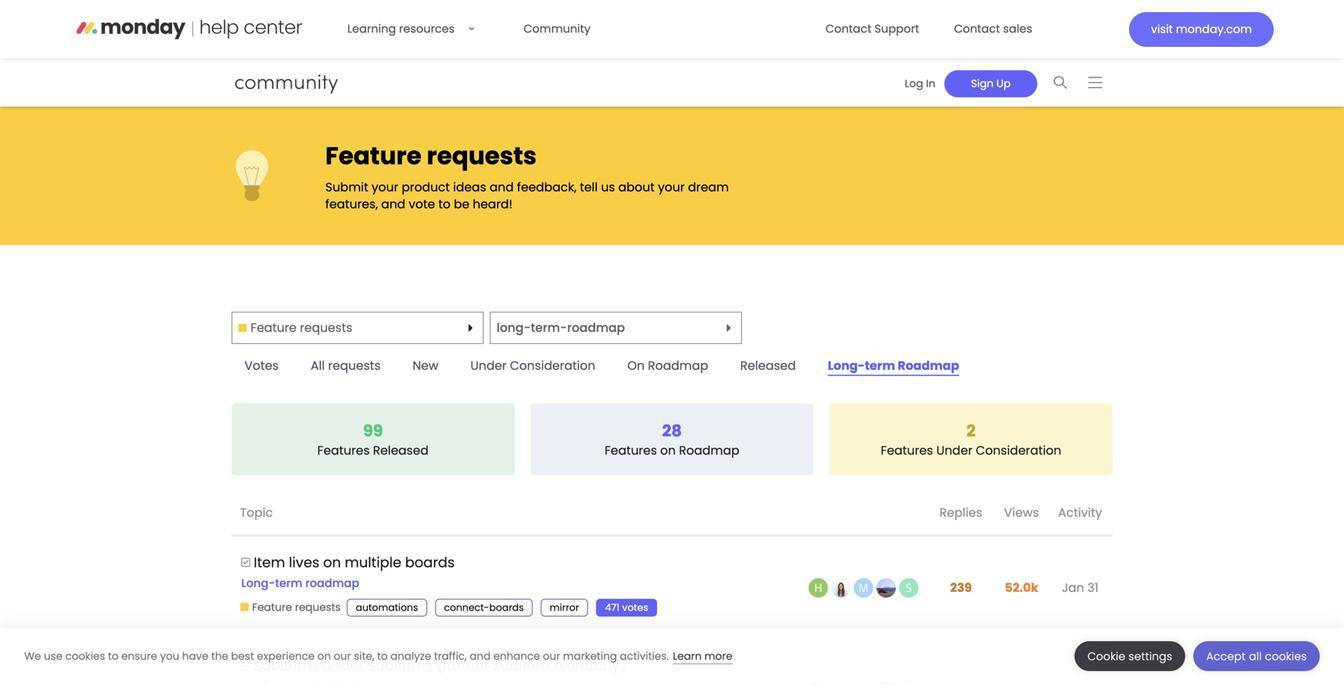 Task type: vqa. For each thing, say whether or not it's contained in the screenshot.


Task type: describe. For each thing, give the bounding box(es) containing it.
vote
[[409, 196, 435, 213]]

experience
[[257, 650, 315, 664]]

marketing
[[563, 650, 617, 664]]

views button
[[992, 492, 1052, 536]]

0 horizontal spatial to
[[108, 650, 119, 664]]

to inside feature requests submit your product ideas and feedback, tell us about your dream features, and vote to be heard!
[[438, 196, 451, 213]]

support
[[875, 21, 920, 37]]

all
[[1249, 650, 1262, 665]]

learn more link
[[673, 650, 733, 665]]

released link
[[728, 354, 809, 379]]

1 vertical spatial feature
[[251, 319, 297, 337]]

juliette  - accepted answer image
[[831, 579, 851, 598]]

0 vertical spatial boards
[[405, 553, 455, 573]]

contact for contact sales
[[954, 21, 1000, 37]]

this topic has a solution image for item lives on multiple boards
[[241, 558, 251, 568]]

visit
[[1151, 21, 1173, 37]]

navigation containing log in
[[890, 65, 1113, 100]]

long-
[[497, 319, 531, 337]]

contact sales link
[[945, 13, 1042, 45]]

tags list for (further
[[241, 677, 417, 685]]

community link
[[514, 13, 600, 45]]

this topic has a solution image for subitems under subitems (further subitem hierarchy)
[[241, 661, 251, 671]]

lives
[[289, 553, 320, 573]]

2 subitems from the left
[[368, 657, 433, 676]]

and right ideas
[[490, 179, 514, 196]]

under inside under consideration link
[[471, 357, 507, 375]]

learning resources
[[347, 21, 455, 37]]

best
[[231, 650, 254, 664]]

votes link
[[232, 354, 292, 379]]

visit monday.com
[[1151, 21, 1252, 37]]

28
[[662, 420, 682, 443]]

the
[[211, 650, 228, 664]]

471 votes
[[605, 601, 649, 615]]

posters element
[[805, 492, 931, 536]]

use
[[44, 650, 63, 664]]

have
[[182, 650, 208, 664]]

hernan lopez - frequent poster image
[[877, 579, 896, 598]]

under
[[323, 657, 364, 676]]

features for 28
[[605, 442, 657, 460]]

activities.
[[620, 650, 669, 664]]

sign up
[[971, 76, 1011, 91]]

activity button
[[1052, 492, 1113, 536]]

subitem
[[493, 657, 550, 676]]

feature requests inside 'link'
[[252, 601, 341, 615]]

connect-boards link
[[435, 599, 533, 617]]

under consideration
[[471, 357, 596, 375]]

requests up all
[[300, 319, 353, 337]]

all requests
[[311, 357, 381, 375]]

community
[[524, 21, 591, 37]]

melissa - monday.com - frequent poster image
[[854, 579, 874, 598]]

learning resources link
[[338, 13, 499, 45]]

accept
[[1207, 650, 1246, 665]]

product
[[402, 179, 450, 196]]

dialog containing cookie settings
[[0, 629, 1344, 685]]

long-term roadmap link
[[815, 354, 972, 379]]

cookies for all
[[1265, 650, 1307, 665]]

roadmap
[[567, 319, 625, 337]]

tags list for multiple
[[241, 573, 417, 593]]

hierarchy)
[[554, 657, 626, 676]]

0 horizontal spatial consideration
[[510, 357, 596, 375]]

up
[[997, 76, 1011, 91]]

item lives on multiple boards link
[[254, 541, 455, 585]]

monday.com logo image
[[76, 13, 303, 45]]

monday community forum image
[[110, 71, 369, 94]]

2 features under consideration
[[881, 420, 1062, 460]]

471
[[605, 601, 620, 615]]

be
[[454, 196, 470, 213]]

votes
[[622, 601, 649, 615]]

item
[[254, 553, 285, 573]]

new
[[413, 357, 439, 375]]

term
[[865, 357, 895, 375]]

on roadmap
[[628, 357, 709, 375]]

cookie settings
[[1088, 650, 1173, 665]]

site,
[[354, 650, 374, 664]]

dream
[[688, 179, 729, 196]]

replies button
[[931, 492, 992, 536]]

term-
[[531, 319, 567, 337]]

multiple
[[345, 553, 402, 573]]

analyze
[[391, 650, 431, 664]]

feature requests link
[[241, 601, 341, 616]]

roadmap inside 28 features on roadmap
[[679, 442, 740, 460]]

visit monday.com link
[[1129, 12, 1274, 47]]

239
[[950, 580, 972, 597]]

jan 31 link
[[1058, 567, 1103, 609]]

1 horizontal spatial to
[[377, 650, 388, 664]]

enhance
[[494, 650, 540, 664]]

settings
[[1129, 650, 1173, 665]]

mirror
[[550, 601, 579, 615]]

cookie settings button
[[1075, 642, 1186, 672]]

you
[[160, 650, 179, 664]]

new link
[[400, 354, 452, 379]]

2
[[967, 420, 976, 443]]

on inside dialog
[[318, 650, 331, 664]]

sales
[[1003, 21, 1033, 37]]

monday.com
[[1176, 21, 1252, 37]]

activity
[[1058, 505, 1102, 522]]

sign
[[971, 76, 994, 91]]

accept all cookies button
[[1194, 642, 1320, 672]]

sign up button
[[945, 70, 1038, 97]]

239 button
[[946, 570, 976, 607]]

us
[[601, 179, 615, 196]]

subitems under subitems (further subitem hierarchy) link
[[254, 645, 626, 685]]

2 our from the left
[[543, 650, 560, 664]]

99
[[363, 420, 383, 443]]

1 vertical spatial boards
[[489, 601, 524, 615]]

hkilf - original poster image
[[809, 579, 828, 598]]

about
[[618, 179, 655, 196]]



Task type: locate. For each thing, give the bounding box(es) containing it.
0 horizontal spatial cookies
[[65, 650, 105, 664]]

2 vertical spatial feature
[[252, 601, 292, 615]]

contact
[[826, 21, 872, 37], [954, 21, 1000, 37]]

requests inside 'link'
[[295, 601, 341, 615]]

28 features on roadmap
[[605, 420, 740, 460]]

consideration
[[510, 357, 596, 375], [976, 442, 1062, 460]]

in
[[926, 76, 936, 91]]

tags list
[[241, 573, 417, 593], [347, 599, 666, 617], [241, 677, 417, 685]]

1 horizontal spatial under
[[937, 442, 973, 460]]

471 votes link
[[596, 599, 657, 617]]

we
[[24, 650, 41, 664]]

features for 99
[[317, 442, 370, 460]]

feature inside 'link'
[[252, 601, 292, 615]]

requests
[[427, 139, 537, 173], [300, 319, 353, 337], [328, 357, 381, 375], [295, 601, 341, 615]]

on
[[660, 442, 676, 460], [323, 553, 341, 573], [318, 650, 331, 664]]

feature requests up all
[[251, 319, 353, 337]]

feedback,
[[517, 179, 577, 196]]

jan
[[1062, 580, 1085, 597]]

1 horizontal spatial contact
[[954, 21, 1000, 37]]

0 horizontal spatial our
[[334, 650, 351, 664]]

0 vertical spatial released
[[740, 357, 796, 375]]

3 features from the left
[[881, 442, 933, 460]]

2 horizontal spatial to
[[438, 196, 451, 213]]

features,
[[325, 196, 378, 213]]

1 vertical spatial this topic has a solution image
[[241, 661, 251, 671]]

menu image
[[1089, 76, 1102, 89]]

1 vertical spatial consideration
[[976, 442, 1062, 460]]

2 features from the left
[[605, 442, 657, 460]]

on for 28
[[660, 442, 676, 460]]

more
[[705, 650, 733, 664]]

this topic has a solution image right the
[[241, 661, 251, 671]]

your right about
[[658, 179, 685, 196]]

cookie
[[1088, 650, 1126, 665]]

ensure
[[121, 650, 157, 664]]

replies
[[940, 505, 983, 522]]

learning
[[347, 21, 396, 37]]

1 your from the left
[[372, 179, 399, 196]]

1 horizontal spatial consideration
[[976, 442, 1062, 460]]

under consideration link
[[458, 354, 609, 379]]

long-
[[828, 357, 865, 375]]

to
[[438, 196, 451, 213], [108, 650, 119, 664], [377, 650, 388, 664]]

our right enhance
[[543, 650, 560, 664]]

consideration down the term-
[[510, 357, 596, 375]]

navigation
[[890, 65, 1113, 100]]

feature down item
[[252, 601, 292, 615]]

contact for contact support
[[826, 21, 872, 37]]

features inside 99 features released
[[317, 442, 370, 460]]

1 vertical spatial on
[[323, 553, 341, 573]]

feature requests down the lives at the bottom left
[[252, 601, 341, 615]]

feature requests
[[251, 319, 353, 337], [252, 601, 341, 615]]

consideration right 2
[[976, 442, 1062, 460]]

automations
[[356, 601, 418, 615]]

cookies right all
[[1265, 650, 1307, 665]]

2 horizontal spatial features
[[881, 442, 933, 460]]

this topic has a solution image
[[241, 558, 251, 568], [241, 661, 251, 671]]

1 subitems from the left
[[254, 657, 319, 676]]

long-term-roadmap
[[497, 319, 625, 337]]

connect-boards
[[444, 601, 524, 615]]

and inside dialog
[[470, 650, 491, 664]]

search image
[[1054, 76, 1068, 89]]

feature up votes
[[251, 319, 297, 337]]

2 cookies from the left
[[1265, 650, 1307, 665]]

released inside 99 features released
[[373, 442, 429, 460]]

item lives on multiple boards
[[254, 553, 455, 573]]

2 vertical spatial tags list
[[241, 677, 417, 685]]

0 vertical spatial under
[[471, 357, 507, 375]]

0 horizontal spatial boards
[[405, 553, 455, 573]]

0 horizontal spatial released
[[373, 442, 429, 460]]

tags list down the lives at the bottom left
[[241, 573, 417, 593]]

features for 2
[[881, 442, 933, 460]]

contact left sales
[[954, 21, 1000, 37]]

contact sales
[[954, 21, 1033, 37]]

our left site,
[[334, 650, 351, 664]]

1 contact from the left
[[826, 21, 872, 37]]

1 horizontal spatial released
[[740, 357, 796, 375]]

your
[[372, 179, 399, 196], [658, 179, 685, 196]]

1 vertical spatial feature requests
[[252, 601, 341, 615]]

2 contact from the left
[[954, 21, 1000, 37]]

1 horizontal spatial features
[[605, 442, 657, 460]]

long-term roadmap
[[828, 357, 959, 375]]

feature
[[325, 139, 422, 173], [251, 319, 297, 337], [252, 601, 292, 615]]

tags list containing automations
[[347, 599, 666, 617]]

on
[[628, 357, 645, 375]]

1 our from the left
[[334, 650, 351, 664]]

0 horizontal spatial features
[[317, 442, 370, 460]]

1 horizontal spatial your
[[658, 179, 685, 196]]

1 horizontal spatial our
[[543, 650, 560, 664]]

1 horizontal spatial boards
[[489, 601, 524, 615]]

0 horizontal spatial contact
[[826, 21, 872, 37]]

0 vertical spatial this topic has a solution image
[[241, 558, 251, 568]]

subitems
[[254, 657, 319, 676], [368, 657, 433, 676]]

requests right all
[[328, 357, 381, 375]]

1 vertical spatial under
[[937, 442, 973, 460]]

52.0k
[[1005, 580, 1039, 597]]

traffic,
[[434, 650, 467, 664]]

to right site,
[[377, 650, 388, 664]]

requests inside feature requests submit your product ideas and feedback, tell us about your dream features, and vote to be heard!
[[427, 139, 537, 173]]

under inside 2 features under consideration
[[937, 442, 973, 460]]

1 vertical spatial tags list
[[347, 599, 666, 617]]

tags list up enhance
[[347, 599, 666, 617]]

cookies
[[65, 650, 105, 664], [1265, 650, 1307, 665]]

dialog
[[0, 629, 1344, 685]]

sammh - most recent poster image
[[899, 579, 919, 598]]

to left be
[[438, 196, 451, 213]]

roadmap
[[648, 357, 709, 375], [898, 357, 959, 375], [679, 442, 740, 460]]

cookies for use
[[65, 650, 105, 664]]

0 horizontal spatial your
[[372, 179, 399, 196]]

(further
[[437, 657, 489, 676]]

boards right multiple
[[405, 553, 455, 573]]

99 features released
[[317, 420, 429, 460]]

and
[[490, 179, 514, 196], [381, 196, 405, 213], [470, 650, 491, 664]]

votes
[[245, 357, 279, 375]]

contact left the support
[[826, 21, 872, 37]]

1 horizontal spatial cookies
[[1265, 650, 1307, 665]]

log in button
[[896, 70, 945, 97]]

0 horizontal spatial subitems
[[254, 657, 319, 676]]

1 cookies from the left
[[65, 650, 105, 664]]

2 your from the left
[[658, 179, 685, 196]]

jan 31
[[1062, 580, 1099, 597]]

automations link
[[347, 599, 427, 617]]

to left ensure
[[108, 650, 119, 664]]

our
[[334, 650, 351, 664], [543, 650, 560, 664]]

features
[[317, 442, 370, 460], [605, 442, 657, 460], [881, 442, 933, 460]]

features inside 28 features on roadmap
[[605, 442, 657, 460]]

0 vertical spatial on
[[660, 442, 676, 460]]

feature up submit
[[325, 139, 422, 173]]

ideas
[[453, 179, 486, 196]]

cookies inside button
[[1265, 650, 1307, 665]]

on inside 28 features on roadmap
[[660, 442, 676, 460]]

accept all cookies
[[1207, 650, 1307, 665]]

0 vertical spatial consideration
[[510, 357, 596, 375]]

under up replies
[[937, 442, 973, 460]]

0 horizontal spatial under
[[471, 357, 507, 375]]

heard!
[[473, 196, 513, 213]]

resources
[[399, 21, 455, 37]]

and left vote
[[381, 196, 405, 213]]

1 horizontal spatial subitems
[[368, 657, 433, 676]]

views
[[1004, 505, 1039, 522]]

0 vertical spatial feature
[[325, 139, 422, 173]]

all
[[311, 357, 325, 375]]

and right 'traffic,'
[[470, 650, 491, 664]]

topic
[[240, 505, 273, 522]]

consideration inside 2 features under consideration
[[976, 442, 1062, 460]]

2 vertical spatial on
[[318, 650, 331, 664]]

1 this topic has a solution image from the top
[[241, 558, 251, 568]]

we use cookies to ensure you have the best experience on our site, to analyze traffic, and enhance our marketing activities. learn more
[[24, 650, 733, 664]]

learn
[[673, 650, 702, 664]]

on roadmap link
[[615, 354, 721, 379]]

boards up enhance
[[489, 601, 524, 615]]

tell
[[580, 179, 598, 196]]

boards
[[405, 553, 455, 573], [489, 601, 524, 615]]

1 vertical spatial released
[[373, 442, 429, 460]]

1 features from the left
[[317, 442, 370, 460]]

requests down the lives at the bottom left
[[295, 601, 341, 615]]

on for item
[[323, 553, 341, 573]]

log in
[[905, 76, 936, 91]]

features inside 2 features under consideration
[[881, 442, 933, 460]]

contact support
[[826, 21, 920, 37]]

0 vertical spatial tags list
[[241, 573, 417, 593]]

2 this topic has a solution image from the top
[[241, 661, 251, 671]]

submit
[[325, 179, 368, 196]]

requests up ideas
[[427, 139, 537, 173]]

0 vertical spatial feature requests
[[251, 319, 353, 337]]

cookies right use
[[65, 650, 105, 664]]

contact support link
[[816, 13, 929, 45]]

feature inside feature requests submit your product ideas and feedback, tell us about your dream features, and vote to be heard!
[[325, 139, 422, 173]]

tags list down under
[[241, 677, 417, 685]]

under down "long-"
[[471, 357, 507, 375]]

this topic has a solution image left item
[[241, 558, 251, 568]]

your right submit
[[372, 179, 399, 196]]



